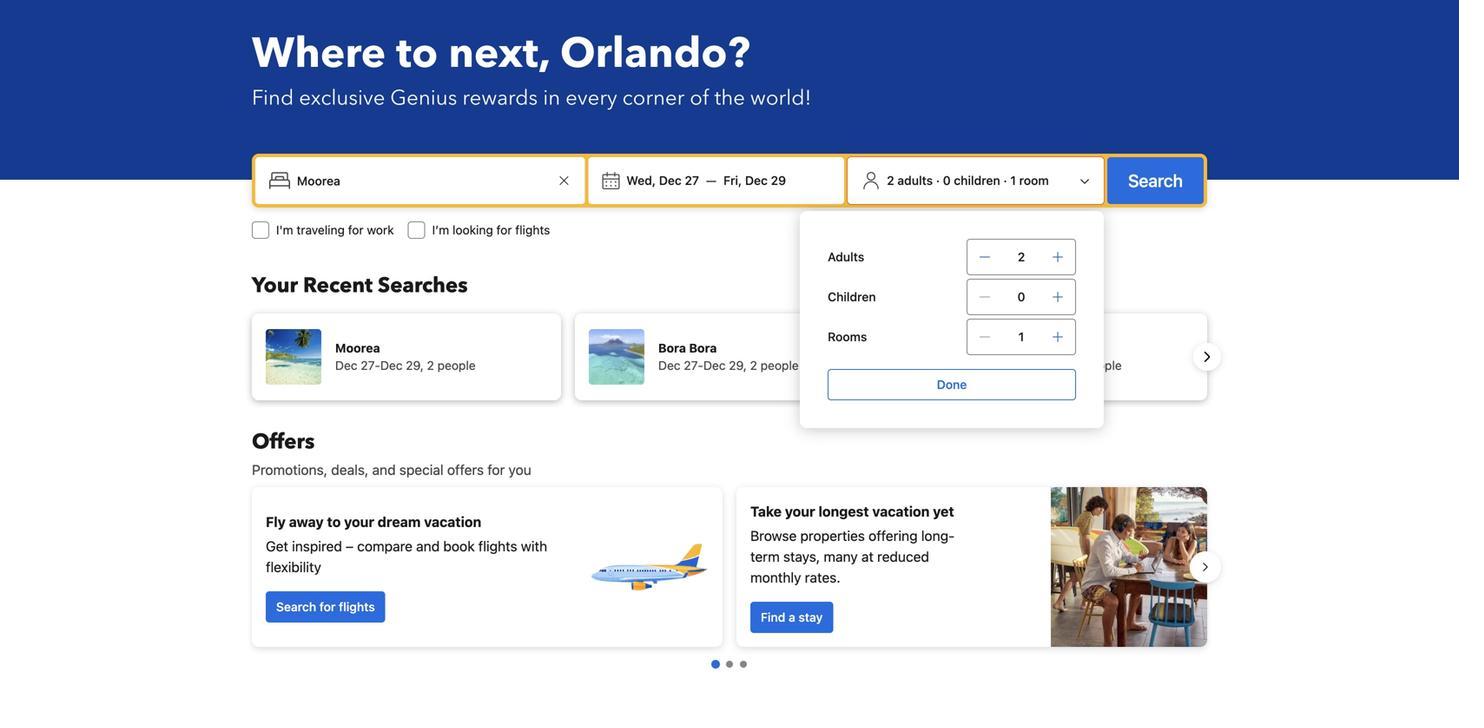 Task type: describe. For each thing, give the bounding box(es) containing it.
flexibility
[[266, 559, 321, 575]]

exclusive
[[299, 84, 385, 112]]

away
[[289, 514, 324, 530]]

vacation inside take your longest vacation yet browse properties offering long- term stays, many at reduced monthly rates.
[[872, 503, 930, 520]]

take
[[751, 503, 782, 520]]

properties
[[800, 528, 865, 544]]

and inside offers promotions, deals, and special offers for you
[[372, 462, 396, 478]]

wed, dec 27 button
[[620, 165, 706, 196]]

with
[[521, 538, 547, 555]]

monthly
[[751, 569, 801, 586]]

stay
[[799, 610, 823, 625]]

you
[[509, 462, 531, 478]]

a
[[789, 610, 796, 625]]

search for flights link
[[266, 592, 385, 623]]

1 vertical spatial 1
[[1019, 330, 1024, 344]]

27- inside bora bora dec 27-dec 29, 2 people
[[684, 358, 704, 373]]

yet
[[933, 503, 954, 520]]

people for decatur dec 27-dec 29, 2 people
[[1084, 358, 1122, 373]]

29
[[771, 173, 786, 188]]

corner
[[623, 84, 685, 112]]

find inside "link"
[[761, 610, 786, 625]]

term
[[751, 549, 780, 565]]

people inside bora bora dec 27-dec 29, 2 people
[[761, 358, 799, 373]]

stays,
[[783, 549, 820, 565]]

search for search for flights
[[276, 600, 316, 614]]

your inside take your longest vacation yet browse properties offering long- term stays, many at reduced monthly rates.
[[785, 503, 815, 520]]

traveling
[[297, 223, 345, 237]]

2 inside moorea dec 27-dec 29, 2 people
[[427, 358, 434, 373]]

1 · from the left
[[936, 173, 940, 188]]

2 adults · 0 children · 1 room button
[[855, 164, 1097, 197]]

at
[[862, 549, 874, 565]]

fri,
[[724, 173, 742, 188]]

i'm
[[432, 223, 449, 237]]

children
[[954, 173, 1000, 188]]

the
[[715, 84, 745, 112]]

every
[[566, 84, 617, 112]]

find inside where to next, orlando? find exclusive genius rewards in every corner of the world!
[[252, 84, 294, 112]]

flights inside search for flights link
[[339, 600, 375, 614]]

adults
[[828, 250, 864, 264]]

to inside 'fly away to your dream vacation get inspired – compare and book flights with flexibility'
[[327, 514, 341, 530]]

29, inside bora bora dec 27-dec 29, 2 people
[[729, 358, 747, 373]]

rooms
[[828, 330, 867, 344]]

flights inside 'fly away to your dream vacation get inspired – compare and book flights with flexibility'
[[478, 538, 517, 555]]

longest
[[819, 503, 869, 520]]

29, for moorea
[[406, 358, 424, 373]]

0 inside dropdown button
[[943, 173, 951, 188]]

Where are you going? field
[[290, 165, 554, 196]]

get
[[266, 538, 288, 555]]

–
[[346, 538, 354, 555]]

your recent searches
[[252, 271, 468, 300]]

wed, dec 27 — fri, dec 29
[[627, 173, 786, 188]]

0 vertical spatial flights
[[515, 223, 550, 237]]

special
[[399, 462, 444, 478]]

children
[[828, 290, 876, 304]]

take your longest vacation yet image
[[1051, 487, 1207, 647]]

offers
[[447, 462, 484, 478]]

work
[[367, 223, 394, 237]]

dream
[[378, 514, 421, 530]]

browse
[[751, 528, 797, 544]]

find a stay
[[761, 610, 823, 625]]

find a stay link
[[751, 602, 833, 633]]

search button
[[1108, 157, 1204, 204]]

decatur dec 27-dec 29, 2 people
[[982, 341, 1122, 373]]

people for moorea dec 27-dec 29, 2 people
[[437, 358, 476, 373]]

many
[[824, 549, 858, 565]]

room
[[1019, 173, 1049, 188]]

search for search
[[1128, 170, 1183, 191]]

where
[[252, 25, 386, 82]]

2 inside 2 adults · 0 children · 1 room dropdown button
[[887, 173, 894, 188]]

where to next, orlando? find exclusive genius rewards in every corner of the world!
[[252, 25, 812, 112]]



Task type: vqa. For each thing, say whether or not it's contained in the screenshot.
third taken from right
no



Task type: locate. For each thing, give the bounding box(es) containing it.
3 29, from the left
[[1052, 358, 1070, 373]]

2 bora from the left
[[689, 341, 717, 355]]

27- for moorea
[[361, 358, 380, 373]]

i'm looking for flights
[[432, 223, 550, 237]]

1 vertical spatial and
[[416, 538, 440, 555]]

people inside decatur dec 27-dec 29, 2 people
[[1084, 358, 1122, 373]]

done
[[937, 377, 967, 392]]

search for flights
[[276, 600, 375, 614]]

flights down – on the left
[[339, 600, 375, 614]]

29, for decatur
[[1052, 358, 1070, 373]]

1 people from the left
[[437, 358, 476, 373]]

29, inside decatur dec 27-dec 29, 2 people
[[1052, 358, 1070, 373]]

0 vertical spatial and
[[372, 462, 396, 478]]

1 horizontal spatial 0
[[1018, 290, 1025, 304]]

0 up decatur
[[1018, 290, 1025, 304]]

book
[[443, 538, 475, 555]]

region containing moorea
[[238, 307, 1221, 407]]

vacation up offering
[[872, 503, 930, 520]]

0 left children
[[943, 173, 951, 188]]

decatur
[[982, 341, 1029, 355]]

flights
[[515, 223, 550, 237], [478, 538, 517, 555], [339, 600, 375, 614]]

and left book on the bottom of the page
[[416, 538, 440, 555]]

27-
[[361, 358, 380, 373], [684, 358, 704, 373], [1007, 358, 1027, 373]]

adults
[[898, 173, 933, 188]]

next,
[[449, 25, 550, 82]]

people
[[437, 358, 476, 373], [761, 358, 799, 373], [1084, 358, 1122, 373]]

looking
[[453, 223, 493, 237]]

· right adults
[[936, 173, 940, 188]]

2 horizontal spatial 27-
[[1007, 358, 1027, 373]]

1 horizontal spatial 27-
[[684, 358, 704, 373]]

1 horizontal spatial find
[[761, 610, 786, 625]]

0 horizontal spatial people
[[437, 358, 476, 373]]

0 vertical spatial find
[[252, 84, 294, 112]]

done button
[[828, 369, 1076, 400]]

world!
[[750, 84, 812, 112]]

0 vertical spatial search
[[1128, 170, 1183, 191]]

1 horizontal spatial your
[[785, 503, 815, 520]]

0 vertical spatial 1
[[1011, 173, 1016, 188]]

bora bora dec 27-dec 29, 2 people
[[658, 341, 799, 373]]

1
[[1011, 173, 1016, 188], [1019, 330, 1024, 344]]

27- inside decatur dec 27-dec 29, 2 people
[[1007, 358, 1027, 373]]

3 people from the left
[[1084, 358, 1122, 373]]

0 horizontal spatial 27-
[[361, 358, 380, 373]]

0 horizontal spatial 0
[[943, 173, 951, 188]]

1 vertical spatial flights
[[478, 538, 517, 555]]

1 horizontal spatial bora
[[689, 341, 717, 355]]

2 · from the left
[[1004, 173, 1007, 188]]

2 horizontal spatial people
[[1084, 358, 1122, 373]]

1 horizontal spatial people
[[761, 358, 799, 373]]

0 horizontal spatial 29,
[[406, 358, 424, 373]]

1 vertical spatial region
[[238, 480, 1221, 654]]

offering
[[869, 528, 918, 544]]

i'm traveling for work
[[276, 223, 394, 237]]

0 horizontal spatial and
[[372, 462, 396, 478]]

for down flexibility
[[319, 600, 336, 614]]

1 29, from the left
[[406, 358, 424, 373]]

fly
[[266, 514, 286, 530]]

dec
[[659, 173, 682, 188], [745, 173, 768, 188], [335, 358, 357, 373], [380, 358, 403, 373], [658, 358, 681, 373], [704, 358, 726, 373], [982, 358, 1004, 373], [1027, 358, 1049, 373]]

rewards
[[462, 84, 538, 112]]

1 vertical spatial to
[[327, 514, 341, 530]]

1 vertical spatial find
[[761, 610, 786, 625]]

0 horizontal spatial your
[[344, 514, 374, 530]]

1 horizontal spatial 1
[[1019, 330, 1024, 344]]

vacation inside 'fly away to your dream vacation get inspired – compare and book flights with flexibility'
[[424, 514, 481, 530]]

bora
[[658, 341, 686, 355], [689, 341, 717, 355]]

0 horizontal spatial bora
[[658, 341, 686, 355]]

2 vertical spatial flights
[[339, 600, 375, 614]]

i'm
[[276, 223, 293, 237]]

for
[[348, 223, 364, 237], [497, 223, 512, 237], [488, 462, 505, 478], [319, 600, 336, 614]]

moorea
[[335, 341, 380, 355]]

next image
[[1197, 347, 1218, 367]]

search
[[1128, 170, 1183, 191], [276, 600, 316, 614]]

region
[[238, 307, 1221, 407], [238, 480, 1221, 654]]

1 horizontal spatial to
[[396, 25, 438, 82]]

0 horizontal spatial 1
[[1011, 173, 1016, 188]]

and right deals,
[[372, 462, 396, 478]]

3 27- from the left
[[1007, 358, 1027, 373]]

rates.
[[805, 569, 841, 586]]

find down where
[[252, 84, 294, 112]]

of
[[690, 84, 709, 112]]

0 vertical spatial region
[[238, 307, 1221, 407]]

progress bar
[[711, 660, 747, 669]]

flights left "with"
[[478, 538, 517, 555]]

0 vertical spatial 0
[[943, 173, 951, 188]]

long-
[[921, 528, 955, 544]]

1 vertical spatial search
[[276, 600, 316, 614]]

1 up done button
[[1019, 330, 1024, 344]]

and inside 'fly away to your dream vacation get inspired – compare and book flights with flexibility'
[[416, 538, 440, 555]]

27- for decatur
[[1007, 358, 1027, 373]]

for right looking
[[497, 223, 512, 237]]

1 vertical spatial 0
[[1018, 290, 1025, 304]]

1 27- from the left
[[361, 358, 380, 373]]

in
[[543, 84, 560, 112]]

0 horizontal spatial search
[[276, 600, 316, 614]]

2 adults · 0 children · 1 room
[[887, 173, 1049, 188]]

offers promotions, deals, and special offers for you
[[252, 428, 531, 478]]

fly away to your dream vacation image
[[587, 506, 709, 628]]

0 vertical spatial to
[[396, 25, 438, 82]]

find
[[252, 84, 294, 112], [761, 610, 786, 625]]

27- inside moorea dec 27-dec 29, 2 people
[[361, 358, 380, 373]]

find left a
[[761, 610, 786, 625]]

2 region from the top
[[238, 480, 1221, 654]]

1 bora from the left
[[658, 341, 686, 355]]

flights right looking
[[515, 223, 550, 237]]

2 29, from the left
[[729, 358, 747, 373]]

fly away to your dream vacation get inspired – compare and book flights with flexibility
[[266, 514, 547, 575]]

0 horizontal spatial ·
[[936, 173, 940, 188]]

your
[[785, 503, 815, 520], [344, 514, 374, 530]]

0 horizontal spatial vacation
[[424, 514, 481, 530]]

· right children
[[1004, 173, 1007, 188]]

for inside region
[[319, 600, 336, 614]]

0
[[943, 173, 951, 188], [1018, 290, 1025, 304]]

0 horizontal spatial to
[[327, 514, 341, 530]]

and
[[372, 462, 396, 478], [416, 538, 440, 555]]

deals,
[[331, 462, 369, 478]]

your right take on the bottom
[[785, 503, 815, 520]]

2 inside decatur dec 27-dec 29, 2 people
[[1073, 358, 1080, 373]]

wed,
[[627, 173, 656, 188]]

for inside offers promotions, deals, and special offers for you
[[488, 462, 505, 478]]

vacation
[[872, 503, 930, 520], [424, 514, 481, 530]]

recent
[[303, 271, 373, 300]]

1 inside dropdown button
[[1011, 173, 1016, 188]]

take your longest vacation yet browse properties offering long- term stays, many at reduced monthly rates.
[[751, 503, 955, 586]]

fri, dec 29 button
[[717, 165, 793, 196]]

1 horizontal spatial and
[[416, 538, 440, 555]]

vacation up book on the bottom of the page
[[424, 514, 481, 530]]

search inside button
[[1128, 170, 1183, 191]]

0 horizontal spatial find
[[252, 84, 294, 112]]

region containing take your longest vacation yet
[[238, 480, 1221, 654]]

29,
[[406, 358, 424, 373], [729, 358, 747, 373], [1052, 358, 1070, 373]]

genius
[[390, 84, 457, 112]]

to up "genius"
[[396, 25, 438, 82]]

1 horizontal spatial 29,
[[729, 358, 747, 373]]

29, inside moorea dec 27-dec 29, 2 people
[[406, 358, 424, 373]]

2 27- from the left
[[684, 358, 704, 373]]

27
[[685, 173, 699, 188]]

1 left room
[[1011, 173, 1016, 188]]

offers
[[252, 428, 315, 456]]

to inside where to next, orlando? find exclusive genius rewards in every corner of the world!
[[396, 25, 438, 82]]

to right away
[[327, 514, 341, 530]]

1 region from the top
[[238, 307, 1221, 407]]

for left work
[[348, 223, 364, 237]]

2 people from the left
[[761, 358, 799, 373]]

orlando?
[[560, 25, 750, 82]]

2 inside bora bora dec 27-dec 29, 2 people
[[750, 358, 757, 373]]

your inside 'fly away to your dream vacation get inspired – compare and book flights with flexibility'
[[344, 514, 374, 530]]

your up – on the left
[[344, 514, 374, 530]]

·
[[936, 173, 940, 188], [1004, 173, 1007, 188]]

for left you
[[488, 462, 505, 478]]

reduced
[[877, 549, 929, 565]]

2 horizontal spatial 29,
[[1052, 358, 1070, 373]]

compare
[[357, 538, 413, 555]]

2
[[887, 173, 894, 188], [1018, 250, 1025, 264], [427, 358, 434, 373], [750, 358, 757, 373], [1073, 358, 1080, 373]]

promotions,
[[252, 462, 328, 478]]

your
[[252, 271, 298, 300]]

to
[[396, 25, 438, 82], [327, 514, 341, 530]]

searches
[[378, 271, 468, 300]]

1 horizontal spatial vacation
[[872, 503, 930, 520]]

moorea dec 27-dec 29, 2 people
[[335, 341, 476, 373]]

people inside moorea dec 27-dec 29, 2 people
[[437, 358, 476, 373]]

—
[[706, 173, 717, 188]]

1 horizontal spatial ·
[[1004, 173, 1007, 188]]

inspired
[[292, 538, 342, 555]]

1 horizontal spatial search
[[1128, 170, 1183, 191]]



